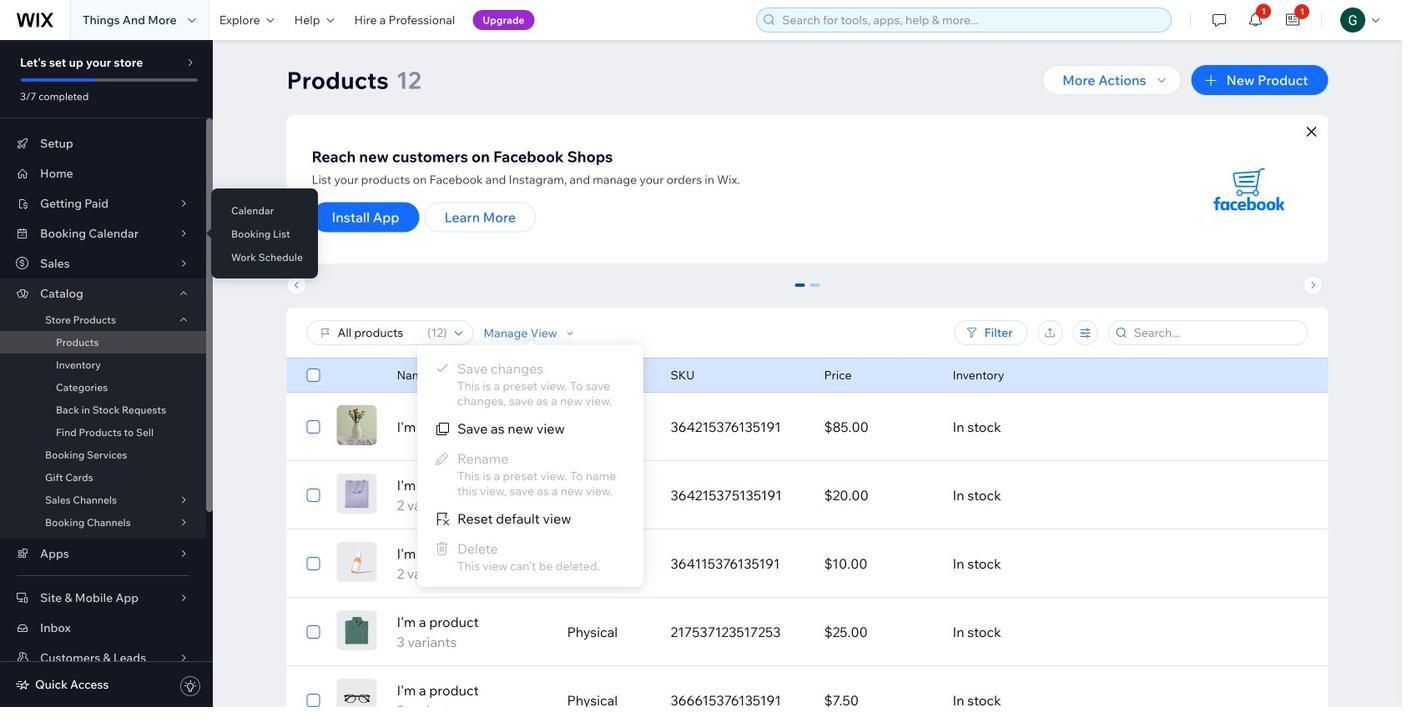 Task type: describe. For each thing, give the bounding box(es) containing it.
reach new customers on facebook shops image
[[1195, 135, 1303, 244]]

Unsaved view field
[[333, 321, 422, 345]]



Task type: vqa. For each thing, say whether or not it's contained in the screenshot.
Shirt inside the Unisex Eco-Friendly Heavy Cotton T-Shirt From $2.69
no



Task type: locate. For each thing, give the bounding box(es) containing it.
None checkbox
[[307, 366, 320, 386], [307, 486, 320, 506], [307, 554, 320, 574], [307, 623, 320, 643], [307, 366, 320, 386], [307, 486, 320, 506], [307, 554, 320, 574], [307, 623, 320, 643]]

None checkbox
[[307, 417, 320, 437], [307, 691, 320, 708], [307, 417, 320, 437], [307, 691, 320, 708]]

sidebar element
[[0, 40, 213, 708]]

Search for tools, apps, help & more... field
[[777, 8, 1166, 32]]

Search... field
[[1129, 321, 1302, 345]]

menu
[[417, 354, 644, 579]]



